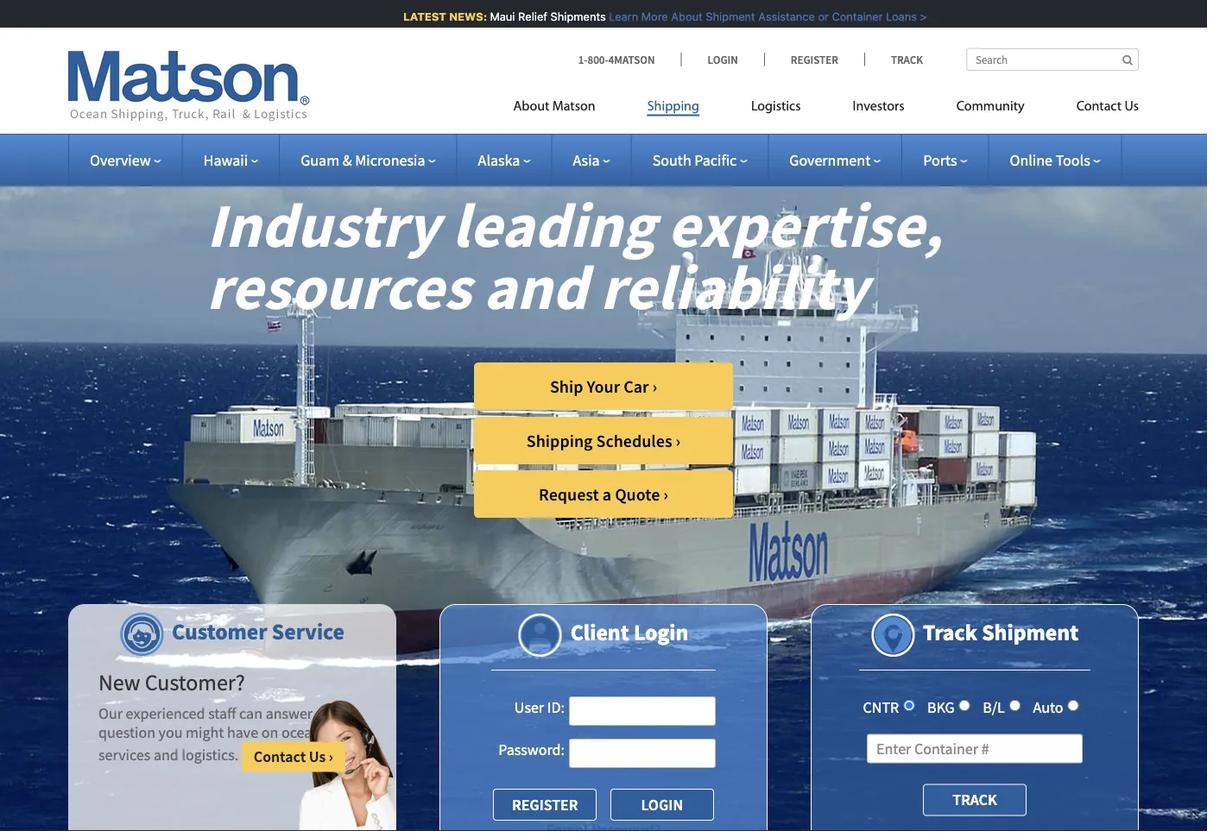 Task type: describe. For each thing, give the bounding box(es) containing it.
user
[[515, 698, 544, 718]]

User ID: text field
[[569, 697, 716, 726]]

› inside the contact us › link
[[329, 748, 333, 767]]

logistics
[[751, 100, 801, 114]]

auto
[[1034, 698, 1064, 718]]

south
[[653, 150, 692, 170]]

contact us
[[1077, 100, 1139, 114]]

have
[[227, 723, 258, 743]]

› inside ship your car › link
[[653, 376, 657, 397]]

Password: password field
[[569, 739, 716, 769]]

client login
[[571, 618, 689, 647]]

track link
[[865, 52, 923, 67]]

search image
[[1123, 54, 1133, 65]]

investors link
[[827, 91, 931, 127]]

bkg
[[928, 698, 955, 718]]

guam & micronesia
[[301, 150, 425, 170]]

login link
[[681, 52, 764, 67]]

contact us link
[[1051, 91, 1139, 127]]

customer?
[[145, 669, 245, 697]]

› inside request a quote › link
[[664, 484, 669, 505]]

government
[[790, 150, 871, 170]]

ocean
[[282, 723, 321, 743]]

resources
[[206, 247, 471, 326]]

service
[[272, 618, 345, 646]]

latest
[[397, 10, 440, 23]]

ship
[[550, 376, 584, 397]]

client
[[571, 618, 629, 647]]

track for track link in the top of the page
[[891, 52, 923, 67]]

password:
[[499, 741, 565, 760]]

alaska link
[[478, 150, 531, 170]]

investors
[[853, 100, 905, 114]]

customer
[[172, 618, 267, 646]]

request a quote ›
[[539, 484, 669, 505]]

1-800-4matson link
[[578, 52, 681, 67]]

shipping for shipping
[[648, 100, 700, 114]]

us for contact us
[[1125, 100, 1139, 114]]

pacific
[[695, 150, 737, 170]]

asia link
[[573, 150, 610, 170]]

0 vertical spatial shipment
[[699, 10, 749, 23]]

our
[[98, 705, 123, 724]]

new
[[98, 669, 140, 697]]

loans
[[880, 10, 911, 23]]

logistics.
[[182, 746, 239, 766]]

guam & micronesia link
[[301, 150, 436, 170]]

› inside shipping schedules › link
[[676, 430, 681, 452]]

assistance
[[752, 10, 809, 23]]

1 horizontal spatial login
[[708, 52, 738, 67]]

1-800-4matson
[[578, 52, 655, 67]]

expertise,
[[668, 185, 943, 263]]

learn more about shipment assistance or container loans > link
[[603, 10, 921, 23]]

maui
[[484, 10, 509, 23]]

can
[[239, 705, 263, 724]]

contact for contact us
[[1077, 100, 1122, 114]]

community
[[957, 100, 1025, 114]]

ship your car › link
[[474, 363, 733, 410]]

community link
[[931, 91, 1051, 127]]

and
[[484, 247, 588, 326]]

answer
[[266, 705, 313, 724]]

ports link
[[924, 150, 968, 170]]

hawaii link
[[204, 150, 258, 170]]

more
[[635, 10, 662, 23]]

micronesia
[[355, 150, 425, 170]]

about inside top menu navigation
[[514, 100, 550, 114]]

register for register "link" to the left
[[512, 796, 578, 815]]

industry leading expertise, resources and reliability
[[206, 185, 943, 326]]

government link
[[790, 150, 881, 170]]

ship your car ›
[[550, 376, 657, 397]]

track for track button
[[953, 791, 997, 810]]

staff
[[208, 705, 236, 724]]

reliability
[[600, 247, 868, 326]]

register for right register "link"
[[791, 52, 839, 67]]

1 vertical spatial login
[[634, 618, 689, 647]]

>
[[914, 10, 921, 23]]

Auto radio
[[1068, 701, 1079, 712]]

overview
[[90, 150, 151, 170]]

or
[[812, 10, 823, 23]]

quote
[[615, 484, 660, 505]]

container
[[826, 10, 877, 23]]

about matson link
[[514, 91, 622, 127]]

contact us › link
[[242, 742, 345, 773]]

asia
[[573, 150, 600, 170]]



Task type: vqa. For each thing, say whether or not it's contained in the screenshot.
'Freight Destination'
no



Task type: locate. For each thing, give the bounding box(es) containing it.
CNTR radio
[[904, 701, 915, 712]]

shipment
[[699, 10, 749, 23], [982, 618, 1079, 647]]

top menu navigation
[[514, 91, 1139, 127]]

about left matson
[[514, 100, 550, 114]]

0 vertical spatial us
[[1125, 100, 1139, 114]]

0 horizontal spatial us
[[309, 748, 326, 767]]

shipment up login link
[[699, 10, 749, 23]]

our experienced staff can answer any question you might have on ocean services and logistics.
[[98, 705, 340, 766]]

1 horizontal spatial register link
[[764, 52, 865, 67]]

shipping schedules ›
[[527, 430, 681, 452]]

1 vertical spatial contact
[[254, 748, 306, 767]]

B/L radio
[[1010, 701, 1021, 712]]

shipping up "request"
[[527, 430, 593, 452]]

guam
[[301, 150, 340, 170]]

shipments
[[544, 10, 600, 23]]

id:
[[547, 698, 565, 718]]

online tools link
[[1010, 150, 1101, 170]]

us down search icon
[[1125, 100, 1139, 114]]

us for contact us ›
[[309, 748, 326, 767]]

1 vertical spatial shipping
[[527, 430, 593, 452]]

login right client
[[634, 618, 689, 647]]

track
[[891, 52, 923, 67], [923, 618, 978, 647], [953, 791, 997, 810]]

1 vertical spatial track
[[923, 618, 978, 647]]

register link down or
[[764, 52, 865, 67]]

1 horizontal spatial us
[[1125, 100, 1139, 114]]

contact down on
[[254, 748, 306, 767]]

tools
[[1056, 150, 1091, 170]]

track up bkg option
[[923, 618, 978, 647]]

0 vertical spatial login
[[708, 52, 738, 67]]

contact
[[1077, 100, 1122, 114], [254, 748, 306, 767]]

None search field
[[967, 48, 1139, 71]]

b/l
[[983, 698, 1005, 718]]

about right "more"
[[665, 10, 696, 23]]

register link down password: on the left bottom of the page
[[493, 790, 597, 822]]

login
[[708, 52, 738, 67], [634, 618, 689, 647]]

register link
[[764, 52, 865, 67], [493, 790, 597, 822]]

login down learn more about shipment assistance or container loans > link
[[708, 52, 738, 67]]

your
[[587, 376, 620, 397]]

Enter Container # text field
[[867, 735, 1083, 764]]

leading
[[452, 185, 656, 263]]

0 horizontal spatial shipping
[[527, 430, 593, 452]]

shipping inside top menu navigation
[[648, 100, 700, 114]]

register
[[791, 52, 839, 67], [512, 796, 578, 815]]

us down ocean
[[309, 748, 326, 767]]

›
[[653, 376, 657, 397], [676, 430, 681, 452], [664, 484, 669, 505], [329, 748, 333, 767]]

south pacific link
[[653, 150, 747, 170]]

2 vertical spatial track
[[953, 791, 997, 810]]

online tools
[[1010, 150, 1091, 170]]

industry
[[206, 185, 439, 263]]

None button
[[611, 790, 714, 822]]

track for track shipment
[[923, 618, 978, 647]]

on
[[261, 723, 278, 743]]

› right schedules
[[676, 430, 681, 452]]

0 vertical spatial about
[[665, 10, 696, 23]]

0 vertical spatial track
[[891, 52, 923, 67]]

matson
[[553, 100, 596, 114]]

shipping schedules › link
[[474, 417, 733, 465]]

0 vertical spatial shipping
[[648, 100, 700, 114]]

track down ">"
[[891, 52, 923, 67]]

&
[[343, 150, 352, 170]]

shipping for shipping schedules ›
[[527, 430, 593, 452]]

track down enter container # text field
[[953, 791, 997, 810]]

south pacific
[[653, 150, 737, 170]]

a
[[603, 484, 612, 505]]

Search search field
[[967, 48, 1139, 71]]

contact for contact us ›
[[254, 748, 306, 767]]

1 horizontal spatial shipment
[[982, 618, 1079, 647]]

any
[[316, 705, 340, 724]]

new customer?
[[98, 669, 245, 697]]

us inside 'link'
[[1125, 100, 1139, 114]]

› right quote
[[664, 484, 669, 505]]

1 vertical spatial shipment
[[982, 618, 1079, 647]]

1-
[[578, 52, 588, 67]]

experienced
[[126, 705, 205, 724]]

image of smiling customer service agent ready to help. image
[[298, 701, 396, 832]]

shipping
[[648, 100, 700, 114], [527, 430, 593, 452]]

hawaii
[[204, 150, 248, 170]]

0 vertical spatial register
[[791, 52, 839, 67]]

0 horizontal spatial login
[[634, 618, 689, 647]]

alaska
[[478, 150, 520, 170]]

request a quote › link
[[474, 471, 733, 518]]

you
[[159, 723, 183, 743]]

relief
[[512, 10, 541, 23]]

1 vertical spatial register
[[512, 796, 578, 815]]

schedules
[[596, 430, 672, 452]]

logistics link
[[726, 91, 827, 127]]

track button
[[923, 785, 1027, 817]]

register down password: on the left bottom of the page
[[512, 796, 578, 815]]

blue matson logo with ocean, shipping, truck, rail and logistics written beneath it. image
[[68, 51, 310, 122]]

BKG radio
[[959, 701, 971, 712]]

online
[[1010, 150, 1053, 170]]

0 horizontal spatial shipment
[[699, 10, 749, 23]]

0 vertical spatial contact
[[1077, 100, 1122, 114]]

shipping link
[[622, 91, 726, 127]]

track inside button
[[953, 791, 997, 810]]

shipping up south
[[648, 100, 700, 114]]

0 horizontal spatial about
[[514, 100, 550, 114]]

0 vertical spatial register link
[[764, 52, 865, 67]]

› right car at the right
[[653, 376, 657, 397]]

1 horizontal spatial contact
[[1077, 100, 1122, 114]]

about matson
[[514, 100, 596, 114]]

user id:
[[515, 698, 565, 718]]

customer service
[[172, 618, 345, 646]]

register down or
[[791, 52, 839, 67]]

about
[[665, 10, 696, 23], [514, 100, 550, 114]]

learn
[[603, 10, 632, 23]]

contact us ›
[[254, 748, 333, 767]]

› down any
[[329, 748, 333, 767]]

800-
[[588, 52, 609, 67]]

register inside "link"
[[512, 796, 578, 815]]

request
[[539, 484, 599, 505]]

contact up tools on the top
[[1077, 100, 1122, 114]]

services and
[[98, 746, 179, 766]]

1 vertical spatial register link
[[493, 790, 597, 822]]

question
[[98, 723, 155, 743]]

1 vertical spatial us
[[309, 748, 326, 767]]

news:
[[443, 10, 481, 23]]

1 horizontal spatial register
[[791, 52, 839, 67]]

shipment up b/l radio
[[982, 618, 1079, 647]]

might
[[186, 723, 224, 743]]

0 horizontal spatial contact
[[254, 748, 306, 767]]

0 horizontal spatial register link
[[493, 790, 597, 822]]

latest news: maui relief shipments learn more about shipment assistance or container loans >
[[397, 10, 921, 23]]

0 horizontal spatial register
[[512, 796, 578, 815]]

track shipment
[[923, 618, 1079, 647]]

1 horizontal spatial about
[[665, 10, 696, 23]]

1 horizontal spatial shipping
[[648, 100, 700, 114]]

cntr
[[863, 698, 899, 718]]

1 vertical spatial about
[[514, 100, 550, 114]]

ports
[[924, 150, 957, 170]]

contact inside 'link'
[[1077, 100, 1122, 114]]



